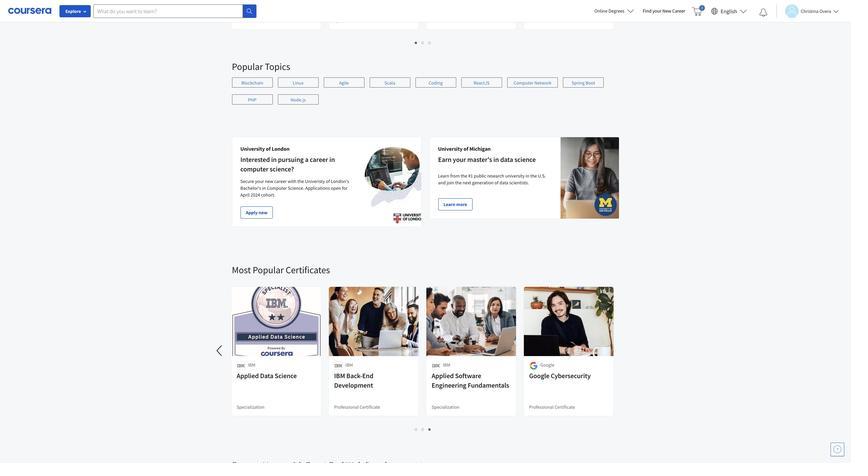 Task type: locate. For each thing, give the bounding box(es) containing it.
topics
[[265, 60, 290, 73]]

scala
[[385, 80, 395, 86]]

google right google icon
[[541, 362, 555, 368]]

specialization
[[334, 17, 362, 23], [237, 404, 265, 411], [432, 404, 460, 411]]

in right master's
[[494, 155, 499, 164]]

learn from the #1 public research university in the u.s. and join the next generation of data scientists.
[[438, 173, 546, 186]]

1 3 button from the top
[[426, 39, 433, 47]]

in inside secure your new career with the univeristy of london's bachelor's in computer science. applications open for april 2024 cohort.
[[262, 185, 266, 191]]

the up science.
[[298, 178, 304, 185]]

1 for 1 'button' associated with 1st list from the top of the page 2 button
[[415, 39, 418, 46]]

0 horizontal spatial career
[[274, 178, 287, 185]]

0 vertical spatial career
[[310, 155, 328, 164]]

explore button
[[59, 5, 91, 17]]

1 horizontal spatial your
[[453, 155, 466, 164]]

computer
[[514, 80, 534, 86], [267, 185, 287, 191]]

2 for 2 button inside most popular certificates carousel 'element'
[[422, 426, 424, 433]]

explore
[[65, 8, 81, 14]]

0 vertical spatial 3 button
[[426, 39, 433, 47]]

professional certificate for google cybersecurity
[[529, 404, 575, 411]]

2024
[[251, 192, 260, 198]]

linux
[[293, 80, 304, 86]]

1 horizontal spatial computer
[[514, 80, 534, 86]]

2 2 from the top
[[422, 426, 424, 433]]

ibm for back-
[[345, 362, 353, 368]]

3 list from the top
[[232, 426, 614, 434]]

1 vertical spatial learn
[[444, 202, 455, 208]]

of inside university of london interested in pursuing a career in computer science?
[[266, 145, 271, 152]]

0 vertical spatial learn
[[438, 173, 449, 179]]

2 2 button from the top
[[420, 426, 426, 434]]

learn left "more"
[[444, 202, 455, 208]]

of inside secure your new career with the univeristy of london's bachelor's in computer science. applications open for april 2024 cohort.
[[326, 178, 330, 185]]

1 vertical spatial 2
[[422, 426, 424, 433]]

0 horizontal spatial your
[[255, 178, 264, 185]]

2 inside most popular certificates carousel 'element'
[[422, 426, 424, 433]]

list inside most popular certificates carousel 'element'
[[232, 426, 614, 434]]

list
[[232, 39, 614, 47], [232, 77, 619, 111], [232, 426, 614, 434]]

1 vertical spatial popular
[[253, 264, 284, 276]]

3 button for 2 button inside most popular certificates carousel 'element'
[[426, 426, 433, 434]]

1 horizontal spatial ibm image
[[334, 362, 343, 370]]

pursuing
[[278, 155, 304, 164]]

1 1 from the top
[[415, 39, 418, 46]]

now
[[259, 210, 268, 216]]

3
[[429, 39, 431, 46], [429, 426, 431, 433]]

1 vertical spatial 3
[[429, 426, 431, 433]]

0 horizontal spatial course
[[237, 17, 251, 23]]

university for earn
[[438, 145, 463, 152]]

coding link
[[415, 77, 456, 88]]

1 vertical spatial career
[[274, 178, 287, 185]]

1 inside most popular certificates carousel 'element'
[[415, 426, 418, 433]]

shopping cart: 1 item image
[[692, 5, 705, 16]]

2 horizontal spatial your
[[653, 8, 662, 14]]

0 horizontal spatial specialization
[[237, 404, 265, 411]]

your
[[653, 8, 662, 14], [453, 155, 466, 164], [255, 178, 264, 185]]

1 horizontal spatial course
[[432, 17, 446, 23]]

with
[[288, 178, 297, 185]]

0 horizontal spatial ibm image
[[237, 362, 245, 370]]

overa
[[820, 8, 831, 14]]

0 vertical spatial 2
[[422, 39, 424, 46]]

data inside 'learn from the #1 public research university in the u.s. and join the next generation of data scientists.'
[[500, 180, 509, 186]]

of inside 'learn from the #1 public research university in the u.s. and join the next generation of data scientists.'
[[495, 180, 499, 186]]

1 horizontal spatial specialization
[[334, 17, 362, 23]]

applied inside 'applied software engineering fundamentals'
[[432, 372, 454, 380]]

popular up 'blockchain' link
[[232, 60, 263, 73]]

apply
[[246, 210, 258, 216]]

popular inside 'element'
[[253, 264, 284, 276]]

data down 'research'
[[500, 180, 509, 186]]

2 university from the left
[[438, 145, 463, 152]]

more
[[456, 202, 467, 208]]

0 vertical spatial data
[[500, 155, 513, 164]]

ibm image
[[432, 362, 440, 370]]

2 vertical spatial list
[[232, 426, 614, 434]]

of down 'research'
[[495, 180, 499, 186]]

computer down new
[[267, 185, 287, 191]]

1 horizontal spatial course link
[[426, 0, 517, 30]]

google
[[541, 362, 555, 368], [529, 372, 550, 380]]

1 vertical spatial 1 button
[[413, 426, 420, 434]]

of left london
[[266, 145, 271, 152]]

certificate
[[555, 17, 575, 23], [360, 404, 380, 411], [555, 404, 575, 411]]

coursera image
[[8, 6, 51, 16]]

software
[[455, 372, 481, 380]]

science.
[[288, 185, 304, 191]]

1 vertical spatial computer
[[267, 185, 287, 191]]

google cybersecurity
[[529, 372, 591, 380]]

computer network
[[514, 80, 552, 86]]

0 vertical spatial popular
[[232, 60, 263, 73]]

popular
[[232, 60, 263, 73], [253, 264, 284, 276]]

learn
[[438, 173, 449, 179], [444, 202, 455, 208]]

2 vertical spatial your
[[255, 178, 264, 185]]

boot
[[586, 80, 595, 86]]

1 vertical spatial list
[[232, 77, 619, 111]]

1 university from the left
[[240, 145, 265, 152]]

the
[[461, 173, 467, 179], [531, 173, 537, 179], [298, 178, 304, 185], [455, 180, 462, 186]]

1 button for list in the most popular certificates carousel 'element'
[[413, 426, 420, 434]]

2 ibm image from the left
[[334, 362, 343, 370]]

1 list from the top
[[232, 39, 614, 47]]

2
[[422, 39, 424, 46], [422, 426, 424, 433]]

None search field
[[93, 4, 257, 18]]

certificate for google cybersecurity
[[555, 404, 575, 411]]

of left michigan
[[464, 145, 469, 152]]

agile link
[[324, 77, 364, 88]]

most popular certificates
[[232, 264, 330, 276]]

career right a
[[310, 155, 328, 164]]

2 button for list in the most popular certificates carousel 'element' 1 'button'
[[420, 426, 426, 434]]

1 vertical spatial 3 button
[[426, 426, 433, 434]]

1 vertical spatial 2 button
[[420, 426, 426, 434]]

2 3 from the top
[[429, 426, 431, 433]]

learn inside 'learn from the #1 public research university in the u.s. and join the next generation of data scientists.'
[[438, 173, 449, 179]]

your inside secure your new career with the univeristy of london's bachelor's in computer science. applications open for april 2024 cohort.
[[255, 178, 264, 185]]

certificate for ibm back-end development
[[360, 404, 380, 411]]

u.s.
[[538, 173, 546, 179]]

1 course link from the left
[[231, 0, 322, 30]]

3 for list in the most popular certificates carousel 'element' 1 'button'
[[429, 426, 431, 433]]

ibm image up ibm back-end development
[[334, 362, 343, 370]]

applied for applied software engineering fundamentals
[[432, 372, 454, 380]]

2 horizontal spatial specialization
[[432, 404, 460, 411]]

in up cohort.
[[262, 185, 266, 191]]

ibm image
[[237, 362, 245, 370], [334, 362, 343, 370]]

list containing blockchain
[[232, 77, 619, 111]]

university up interested
[[240, 145, 265, 152]]

0 vertical spatial list
[[232, 39, 614, 47]]

university up the earn
[[438, 145, 463, 152]]

ibm left back- at the left bottom
[[334, 372, 345, 380]]

computer inside secure your new career with the univeristy of london's bachelor's in computer science. applications open for april 2024 cohort.
[[267, 185, 287, 191]]

php link
[[232, 94, 273, 105]]

university
[[240, 145, 265, 152], [438, 145, 463, 152]]

apply now link
[[240, 207, 273, 219]]

applied data science
[[237, 372, 297, 380]]

applied
[[237, 372, 259, 380], [432, 372, 454, 380]]

your left new
[[255, 178, 264, 185]]

certificates
[[286, 264, 330, 276]]

ibm for software
[[443, 362, 450, 368]]

0 vertical spatial 3
[[429, 39, 431, 46]]

interested
[[240, 155, 270, 164]]

professional
[[529, 17, 554, 23], [334, 404, 359, 411], [529, 404, 554, 411]]

applied up engineering on the right of page
[[432, 372, 454, 380]]

interested in pursuing a career in computer science? link
[[240, 155, 335, 173]]

christina
[[801, 8, 819, 14]]

1 2 button from the top
[[420, 39, 426, 47]]

in inside 'learn from the #1 public research university in the u.s. and join the next generation of data scientists.'
[[526, 173, 530, 179]]

ibm right ibm icon on the bottom right of the page
[[443, 362, 450, 368]]

data
[[260, 372, 273, 380]]

1
[[415, 39, 418, 46], [415, 426, 418, 433]]

applied left data
[[237, 372, 259, 380]]

1 horizontal spatial university
[[438, 145, 463, 152]]

1 vertical spatial google
[[529, 372, 550, 380]]

3 inside most popular certificates carousel 'element'
[[429, 426, 431, 433]]

google down google icon
[[529, 372, 550, 380]]

your right "find"
[[653, 8, 662, 14]]

2 list from the top
[[232, 77, 619, 111]]

2 button inside most popular certificates carousel 'element'
[[420, 426, 426, 434]]

learn for learn from the #1 public research university in the u.s. and join the next generation of data scientists.
[[438, 173, 449, 179]]

ibm up back- at the left bottom
[[345, 362, 353, 368]]

google for google
[[541, 362, 555, 368]]

0 horizontal spatial university
[[240, 145, 265, 152]]

professional certificate
[[529, 17, 575, 23], [334, 404, 380, 411], [529, 404, 575, 411]]

ibm back-end development
[[334, 372, 374, 390]]

0 horizontal spatial computer
[[267, 185, 287, 191]]

learn up and
[[438, 173, 449, 179]]

computer left the network at the right top of page
[[514, 80, 534, 86]]

1 horizontal spatial applied
[[432, 372, 454, 380]]

professional certificate for ibm back-end development
[[334, 404, 380, 411]]

1 vertical spatial your
[[453, 155, 466, 164]]

london's
[[331, 178, 349, 185]]

show notifications image
[[760, 8, 768, 17]]

learn more link
[[438, 198, 473, 211]]

open
[[331, 185, 341, 191]]

1 3 from the top
[[429, 39, 431, 46]]

1 2 from the top
[[422, 39, 424, 46]]

1 ibm image from the left
[[237, 362, 245, 370]]

2 button
[[420, 39, 426, 47], [420, 426, 426, 434]]

3 button for 1 'button' associated with 1st list from the top of the page 2 button
[[426, 39, 433, 47]]

2 1 from the top
[[415, 426, 418, 433]]

university inside university of michigan earn your master's in data science
[[438, 145, 463, 152]]

spring boot link
[[563, 77, 604, 88]]

2 1 button from the top
[[413, 426, 420, 434]]

1 applied from the left
[[237, 372, 259, 380]]

network
[[535, 80, 552, 86]]

new
[[663, 8, 672, 14]]

ibm image up applied data science
[[237, 362, 245, 370]]

1 1 button from the top
[[413, 39, 420, 47]]

popular right most
[[253, 264, 284, 276]]

the inside secure your new career with the univeristy of london's bachelor's in computer science. applications open for april 2024 cohort.
[[298, 178, 304, 185]]

data left science
[[500, 155, 513, 164]]

career right new
[[274, 178, 287, 185]]

3 button
[[426, 39, 433, 47], [426, 426, 433, 434]]

0 vertical spatial 1
[[415, 39, 418, 46]]

course link
[[231, 0, 322, 30], [426, 0, 517, 30]]

What do you want to learn? text field
[[93, 4, 243, 18]]

0 vertical spatial 2 button
[[420, 39, 426, 47]]

2 3 button from the top
[[426, 426, 433, 434]]

2 applied from the left
[[432, 372, 454, 380]]

your inside university of michigan earn your master's in data science
[[453, 155, 466, 164]]

most popular certificates carousel element
[[0, 244, 619, 439]]

of left "london's"
[[326, 178, 330, 185]]

ibm up applied data science
[[248, 362, 255, 368]]

0 horizontal spatial course link
[[231, 0, 322, 30]]

in up 'scientists.'
[[526, 173, 530, 179]]

career
[[310, 155, 328, 164], [274, 178, 287, 185]]

applications
[[305, 185, 330, 191]]

1 button for 1st list from the top of the page
[[413, 39, 420, 47]]

reactjs link
[[461, 77, 502, 88]]

3 button inside most popular certificates carousel 'element'
[[426, 426, 433, 434]]

find
[[643, 8, 652, 14]]

computer
[[240, 165, 269, 173]]

1 horizontal spatial career
[[310, 155, 328, 164]]

0 vertical spatial your
[[653, 8, 662, 14]]

0 vertical spatial google
[[541, 362, 555, 368]]

0 horizontal spatial applied
[[237, 372, 259, 380]]

1 vertical spatial data
[[500, 180, 509, 186]]

1 button
[[413, 39, 420, 47], [413, 426, 420, 434]]

university of michigan earn your master's in data science
[[438, 145, 536, 164]]

0 vertical spatial computer
[[514, 80, 534, 86]]

university inside university of london interested in pursuing a career in computer science?
[[240, 145, 265, 152]]

1 for 2 button inside most popular certificates carousel 'element'
[[415, 426, 418, 433]]

your for secure your new career with the univeristy of london's bachelor's in computer science. applications open for april 2024 cohort.
[[255, 178, 264, 185]]

1 vertical spatial 1
[[415, 426, 418, 433]]

your right the earn
[[453, 155, 466, 164]]

professional for google cybersecurity
[[529, 404, 554, 411]]

0 vertical spatial 1 button
[[413, 39, 420, 47]]



Task type: describe. For each thing, give the bounding box(es) containing it.
professional certificate link
[[523, 0, 614, 30]]

and
[[438, 180, 446, 186]]

2 course from the left
[[432, 17, 446, 23]]

reactjs
[[474, 80, 490, 86]]

apply now
[[246, 210, 268, 216]]

ibm inside ibm back-end development
[[334, 372, 345, 380]]

node.js link
[[278, 94, 319, 105]]

a
[[305, 155, 309, 164]]

michigan
[[470, 145, 491, 152]]

research
[[487, 173, 504, 179]]

specialization for applied software engineering fundamentals
[[432, 404, 460, 411]]

online
[[595, 8, 608, 14]]

coding
[[429, 80, 443, 86]]

2 course link from the left
[[426, 0, 517, 30]]

english button
[[709, 0, 750, 22]]

applied software engineering fundamentals
[[432, 372, 509, 390]]

career
[[672, 8, 686, 14]]

blockchain
[[241, 80, 263, 86]]

online degrees button
[[589, 3, 640, 18]]

the down from
[[455, 180, 462, 186]]

generation
[[472, 180, 494, 186]]

learn for learn more
[[444, 202, 455, 208]]

university
[[505, 173, 525, 179]]

university for interested
[[240, 145, 265, 152]]

fundamentals
[[468, 381, 509, 390]]

university of london interested in pursuing a career in computer science?
[[240, 145, 335, 173]]

online degrees
[[595, 8, 625, 14]]

computer inside list
[[514, 80, 534, 86]]

your for find your new career
[[653, 8, 662, 14]]

end
[[362, 372, 374, 380]]

google for google cybersecurity
[[529, 372, 550, 380]]

career inside university of london interested in pursuing a career in computer science?
[[310, 155, 328, 164]]

find your new career link
[[640, 7, 689, 15]]

degrees
[[609, 8, 625, 14]]

scientists.
[[509, 180, 529, 186]]

in inside university of michigan earn your master's in data science
[[494, 155, 499, 164]]

2 for 1 'button' associated with 1st list from the top of the page 2 button
[[422, 39, 424, 46]]

specialization link
[[328, 0, 419, 30]]

bachelor's
[[240, 185, 261, 191]]

christina overa button
[[777, 4, 839, 18]]

specialization for applied data science
[[237, 404, 265, 411]]

the left u.s.
[[531, 173, 537, 179]]

professional for ibm back-end development
[[334, 404, 359, 411]]

spring boot
[[572, 80, 595, 86]]

development
[[334, 381, 373, 390]]

ibm image for ibm back-end development
[[334, 362, 343, 370]]

secure your new career with the univeristy of london's bachelor's in computer science. applications open for april 2024 cohort.
[[240, 178, 349, 198]]

english
[[721, 8, 737, 14]]

next
[[463, 180, 471, 186]]

christina overa
[[801, 8, 831, 14]]

science
[[275, 372, 297, 380]]

previous slide image
[[212, 343, 228, 359]]

help center image
[[834, 446, 842, 454]]

public
[[474, 173, 486, 179]]

find your new career
[[643, 8, 686, 14]]

in up "london's"
[[329, 155, 335, 164]]

join
[[447, 180, 454, 186]]

applied for applied data science
[[237, 372, 259, 380]]

earn your master's in data science link
[[438, 155, 536, 164]]

earn
[[438, 155, 452, 164]]

ibm image for applied data science
[[237, 362, 245, 370]]

computer network link
[[507, 77, 558, 88]]

secure
[[240, 178, 254, 185]]

univeristy
[[305, 178, 325, 185]]

science
[[515, 155, 536, 164]]

back-
[[346, 372, 362, 380]]

in up science?
[[271, 155, 277, 164]]

node.js
[[291, 97, 306, 103]]

1 course from the left
[[237, 17, 251, 23]]

data inside university of michigan earn your master's in data science
[[500, 155, 513, 164]]

career inside secure your new career with the univeristy of london's bachelor's in computer science. applications open for april 2024 cohort.
[[274, 178, 287, 185]]

cybersecurity
[[551, 372, 591, 380]]

blockchain link
[[232, 77, 273, 88]]

scala link
[[370, 77, 410, 88]]

ibm for data
[[248, 362, 255, 368]]

3 for 1 'button' associated with 1st list from the top of the page
[[429, 39, 431, 46]]

php
[[248, 97, 257, 103]]

for
[[342, 185, 348, 191]]

2 button for 1 'button' associated with 1st list from the top of the page
[[420, 39, 426, 47]]

most
[[232, 264, 251, 276]]

agile
[[339, 80, 349, 86]]

of inside university of michigan earn your master's in data science
[[464, 145, 469, 152]]

new
[[265, 178, 273, 185]]

spring
[[572, 80, 585, 86]]

science?
[[270, 165, 294, 173]]

the left #1
[[461, 173, 467, 179]]

engineering
[[432, 381, 467, 390]]

popular topics
[[232, 60, 290, 73]]

#1
[[468, 173, 473, 179]]

april
[[240, 192, 250, 198]]

london
[[272, 145, 290, 152]]

learn more
[[444, 202, 467, 208]]

cohort.
[[261, 192, 275, 198]]

linux link
[[278, 77, 319, 88]]

google image
[[529, 362, 538, 370]]



Task type: vqa. For each thing, say whether or not it's contained in the screenshot.


